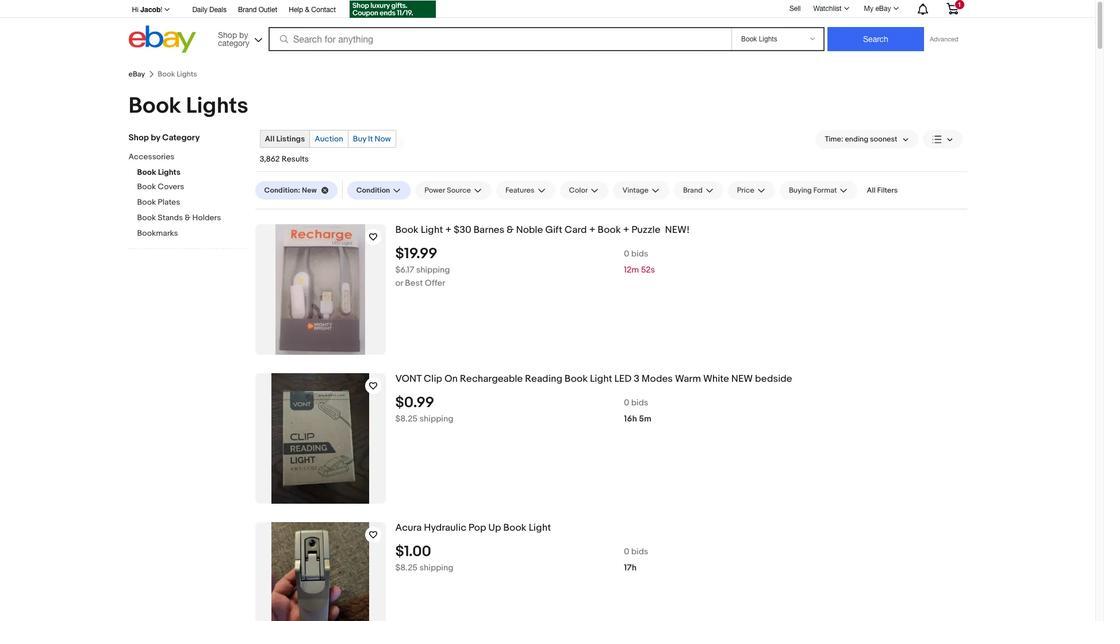Task type: locate. For each thing, give the bounding box(es) containing it.
1 horizontal spatial shop
[[218, 30, 237, 39]]

by up the accessories
[[151, 132, 160, 143]]

vintage
[[623, 186, 649, 195]]

1 horizontal spatial by
[[239, 30, 248, 39]]

acura hydraulic pop up book light link
[[396, 522, 967, 534]]

light right up
[[529, 522, 551, 534]]

bids up 17h
[[632, 546, 649, 557]]

2 vertical spatial 0
[[624, 546, 630, 557]]

0 up 17h
[[624, 546, 630, 557]]

view: list view image
[[932, 133, 954, 145]]

0 vertical spatial shop
[[218, 30, 237, 39]]

3 0 from the top
[[624, 546, 630, 557]]

brand up book light + $30 barnes & noble gift card + book + puzzle  new! link
[[683, 186, 703, 195]]

1 vertical spatial all
[[867, 186, 876, 195]]

condition: new link
[[255, 181, 338, 200]]

2 vertical spatial bids
[[632, 546, 649, 557]]

2 vertical spatial &
[[507, 224, 514, 236]]

book covers link
[[137, 182, 247, 193]]

by for category
[[239, 30, 248, 39]]

0 vertical spatial light
[[421, 224, 443, 236]]

bids for $1.00
[[632, 546, 649, 557]]

1 vertical spatial shipping
[[420, 414, 454, 425]]

0
[[624, 248, 630, 259], [624, 397, 630, 408], [624, 546, 630, 557]]

1 horizontal spatial ebay
[[876, 5, 892, 13]]

all filters button
[[863, 181, 903, 200]]

all inside button
[[867, 186, 876, 195]]

light
[[421, 224, 443, 236], [590, 373, 613, 385], [529, 522, 551, 534]]

deals
[[209, 6, 227, 14]]

lights up covers
[[158, 167, 181, 177]]

0 horizontal spatial by
[[151, 132, 160, 143]]

2 0 bids $8.25 shipping from the top
[[396, 546, 649, 574]]

0 vertical spatial brand
[[238, 6, 257, 14]]

book
[[129, 93, 181, 120], [137, 167, 156, 177], [137, 182, 156, 192], [137, 197, 156, 207], [137, 213, 156, 223], [396, 224, 419, 236], [598, 224, 621, 236], [565, 373, 588, 385], [504, 522, 527, 534]]

3,862 results
[[260, 154, 309, 164]]

led
[[615, 373, 632, 385]]

account navigation
[[126, 0, 967, 20]]

lights
[[186, 93, 248, 120], [158, 167, 181, 177]]

lights up category
[[186, 93, 248, 120]]

2 horizontal spatial +
[[623, 224, 630, 236]]

52s
[[641, 265, 655, 275]]

0 vertical spatial by
[[239, 30, 248, 39]]

0 vertical spatial $8.25
[[396, 414, 418, 425]]

all filters
[[867, 186, 898, 195]]

by for category
[[151, 132, 160, 143]]

sell
[[790, 4, 801, 12]]

+ left $30
[[445, 224, 452, 236]]

buy it now
[[353, 134, 391, 144]]

daily deals
[[192, 6, 227, 14]]

buying
[[789, 186, 812, 195]]

2 + from the left
[[589, 224, 596, 236]]

by
[[239, 30, 248, 39], [151, 132, 160, 143]]

time: ending soonest button
[[816, 130, 919, 148]]

None submit
[[828, 27, 925, 51]]

$30
[[454, 224, 472, 236]]

1 vertical spatial by
[[151, 132, 160, 143]]

brand
[[238, 6, 257, 14], [683, 186, 703, 195]]

brand button
[[674, 181, 724, 200]]

2 bids from the top
[[632, 397, 649, 408]]

none submit inside shop by category banner
[[828, 27, 925, 51]]

acura hydraulic pop up book light image
[[271, 522, 369, 621]]

light left led
[[590, 373, 613, 385]]

filters
[[878, 186, 898, 195]]

2 vertical spatial shipping
[[420, 563, 454, 574]]

shipping down $1.00
[[420, 563, 454, 574]]

my
[[865, 5, 874, 13]]

new
[[732, 373, 753, 385]]

0 horizontal spatial ebay
[[129, 70, 145, 79]]

0 bids $8.25 shipping down up
[[396, 546, 649, 574]]

3 bids from the top
[[632, 546, 649, 557]]

shop for shop by category
[[218, 30, 237, 39]]

2 $8.25 from the top
[[396, 563, 418, 574]]

brand inside dropdown button
[[683, 186, 703, 195]]

bids
[[632, 248, 649, 259], [632, 397, 649, 408], [632, 546, 649, 557]]

1 bids from the top
[[632, 248, 649, 259]]

1 horizontal spatial brand
[[683, 186, 703, 195]]

0 vertical spatial &
[[305, 6, 310, 14]]

1 vertical spatial light
[[590, 373, 613, 385]]

+ right card
[[589, 224, 596, 236]]

1 vertical spatial bids
[[632, 397, 649, 408]]

0 bids $8.25 shipping down reading
[[396, 397, 649, 425]]

1 vertical spatial $8.25
[[396, 563, 418, 574]]

1 0 bids $8.25 shipping from the top
[[396, 397, 649, 425]]

features
[[506, 186, 535, 195]]

12m
[[624, 265, 639, 275]]

ebay link
[[129, 70, 145, 79]]

2 0 from the top
[[624, 397, 630, 408]]

hi
[[132, 6, 139, 14]]

book light + $30 barnes & noble gift card + book + puzzle  new! image
[[276, 224, 365, 355]]

results
[[282, 154, 309, 164]]

1 vertical spatial &
[[185, 213, 191, 223]]

all listings link
[[260, 131, 310, 147]]

help
[[289, 6, 303, 14]]

16h 5m
[[624, 414, 652, 425]]

& down book plates link
[[185, 213, 191, 223]]

shipping for $0.99
[[420, 414, 454, 425]]

up
[[489, 522, 501, 534]]

0 vertical spatial ebay
[[876, 5, 892, 13]]

0 vertical spatial bids
[[632, 248, 649, 259]]

shop by category button
[[213, 26, 265, 50]]

acura hydraulic pop up book light
[[396, 522, 551, 534]]

shop up the accessories
[[129, 132, 149, 143]]

shop
[[218, 30, 237, 39], [129, 132, 149, 143]]

hi jacob !
[[132, 5, 162, 14]]

color
[[569, 186, 588, 195]]

1 horizontal spatial light
[[529, 522, 551, 534]]

1 vertical spatial shop
[[129, 132, 149, 143]]

features button
[[496, 181, 556, 200]]

shop by category
[[218, 30, 250, 47]]

1 vertical spatial brand
[[683, 186, 703, 195]]

book down the accessories
[[137, 167, 156, 177]]

shipping for $1.00
[[420, 563, 454, 574]]

color button
[[560, 181, 609, 200]]

!
[[161, 6, 162, 14]]

0 up 12m
[[624, 248, 630, 259]]

soonest
[[870, 135, 898, 144]]

brand left 'outlet'
[[238, 6, 257, 14]]

by down brand outlet link
[[239, 30, 248, 39]]

shipping down $0.99
[[420, 414, 454, 425]]

2 horizontal spatial light
[[590, 373, 613, 385]]

shop for shop by category
[[129, 132, 149, 143]]

0 vertical spatial 0
[[624, 248, 630, 259]]

all left filters
[[867, 186, 876, 195]]

or
[[396, 278, 403, 289]]

0 horizontal spatial brand
[[238, 6, 257, 14]]

+
[[445, 224, 452, 236], [589, 224, 596, 236], [623, 224, 630, 236]]

barnes
[[474, 224, 505, 236]]

ending
[[845, 135, 869, 144]]

1 0 from the top
[[624, 248, 630, 259]]

& right help
[[305, 6, 310, 14]]

1 vertical spatial 0 bids $8.25 shipping
[[396, 546, 649, 574]]

$8.25 down $1.00
[[396, 563, 418, 574]]

2 vertical spatial light
[[529, 522, 551, 534]]

condition: new
[[264, 186, 317, 195]]

power source
[[425, 186, 471, 195]]

jacob
[[140, 5, 161, 14]]

auction link
[[310, 131, 348, 147]]

$8.25 down $0.99
[[396, 414, 418, 425]]

white
[[704, 373, 730, 385]]

book right card
[[598, 224, 621, 236]]

vont
[[396, 373, 422, 385]]

0 vertical spatial shipping
[[416, 265, 450, 275]]

3,862
[[260, 154, 280, 164]]

1 horizontal spatial +
[[589, 224, 596, 236]]

book up shop by category
[[129, 93, 181, 120]]

brand inside "account" navigation
[[238, 6, 257, 14]]

light up $19.99
[[421, 224, 443, 236]]

1 vertical spatial lights
[[158, 167, 181, 177]]

accessories link
[[129, 152, 238, 163]]

shop inside shop by category
[[218, 30, 237, 39]]

acura
[[396, 522, 422, 534]]

+ up 12m
[[623, 224, 630, 236]]

$8.25
[[396, 414, 418, 425], [396, 563, 418, 574]]

shop down the deals
[[218, 30, 237, 39]]

0 horizontal spatial lights
[[158, 167, 181, 177]]

format
[[814, 186, 837, 195]]

0 vertical spatial 0 bids $8.25 shipping
[[396, 397, 649, 425]]

all for all listings
[[265, 134, 275, 144]]

1 vertical spatial 0
[[624, 397, 630, 408]]

bids up "16h 5m"
[[632, 397, 649, 408]]

it
[[368, 134, 373, 144]]

brand for brand outlet
[[238, 6, 257, 14]]

by inside shop by category
[[239, 30, 248, 39]]

watchlist
[[814, 5, 842, 13]]

0 horizontal spatial &
[[185, 213, 191, 223]]

1 vertical spatial ebay
[[129, 70, 145, 79]]

bids up 52s
[[632, 248, 649, 259]]

0 for $1.00
[[624, 546, 630, 557]]

lights inside accessories book lights book covers book plates book stands & holders bookmarks
[[158, 167, 181, 177]]

gift
[[546, 224, 563, 236]]

1 horizontal spatial &
[[305, 6, 310, 14]]

0 horizontal spatial +
[[445, 224, 452, 236]]

book right up
[[504, 522, 527, 534]]

daily deals link
[[192, 4, 227, 17]]

shipping up offer
[[416, 265, 450, 275]]

accessories book lights book covers book plates book stands & holders bookmarks
[[129, 152, 221, 238]]

1 horizontal spatial all
[[867, 186, 876, 195]]

0 horizontal spatial shop
[[129, 132, 149, 143]]

0 vertical spatial all
[[265, 134, 275, 144]]

stands
[[158, 213, 183, 223]]

& left noble
[[507, 224, 514, 236]]

all up the 3,862
[[265, 134, 275, 144]]

1 horizontal spatial lights
[[186, 93, 248, 120]]

0 horizontal spatial all
[[265, 134, 275, 144]]

0 up 16h
[[624, 397, 630, 408]]

1 $8.25 from the top
[[396, 414, 418, 425]]

3 + from the left
[[623, 224, 630, 236]]

0 bids $8.25 shipping for $1.00
[[396, 546, 649, 574]]



Task type: vqa. For each thing, say whether or not it's contained in the screenshot.
'submit' at top right inside the Shop by category banner
yes



Task type: describe. For each thing, give the bounding box(es) containing it.
0 bids $6.17 shipping
[[396, 248, 649, 275]]

my ebay
[[865, 5, 892, 13]]

book inside 'link'
[[504, 522, 527, 534]]

ebay inside my ebay link
[[876, 5, 892, 13]]

bookmarks
[[137, 228, 178, 238]]

warm
[[675, 373, 701, 385]]

book left plates
[[137, 197, 156, 207]]

advanced
[[930, 36, 959, 43]]

help & contact link
[[289, 4, 336, 17]]

vont clip on rechargeable reading book light led 3 modes warm white new bedside image
[[271, 373, 369, 504]]

holders
[[192, 213, 221, 223]]

all listings
[[265, 134, 305, 144]]

auction
[[315, 134, 343, 144]]

Search for anything text field
[[270, 28, 730, 50]]

price
[[738, 186, 755, 195]]

time: ending soonest
[[825, 135, 898, 144]]

book light + $30 barnes & noble gift card + book + puzzle  new! link
[[396, 224, 967, 236]]

watchlist link
[[808, 2, 855, 16]]

light inside 'link'
[[529, 522, 551, 534]]

0 bids $8.25 shipping for $0.99
[[396, 397, 649, 425]]

all for all filters
[[867, 186, 876, 195]]

help & contact
[[289, 6, 336, 14]]

bids inside the 0 bids $6.17 shipping
[[632, 248, 649, 259]]

source
[[447, 186, 471, 195]]

$6.17
[[396, 265, 414, 275]]

covers
[[158, 182, 184, 192]]

pop
[[469, 522, 486, 534]]

0 vertical spatial lights
[[186, 93, 248, 120]]

daily
[[192, 6, 207, 14]]

16h
[[624, 414, 637, 425]]

listings
[[276, 134, 305, 144]]

book up bookmarks
[[137, 213, 156, 223]]

new
[[302, 186, 317, 195]]

& inside "account" navigation
[[305, 6, 310, 14]]

reading
[[525, 373, 563, 385]]

power source button
[[416, 181, 492, 200]]

brand outlet link
[[238, 4, 277, 17]]

accessories
[[129, 152, 175, 162]]

sell link
[[785, 4, 806, 12]]

on
[[445, 373, 458, 385]]

vintage button
[[614, 181, 670, 200]]

bookmarks link
[[137, 228, 247, 239]]

2 horizontal spatial &
[[507, 224, 514, 236]]

now
[[375, 134, 391, 144]]

card
[[565, 224, 587, 236]]

contact
[[311, 6, 336, 14]]

brand for brand
[[683, 186, 703, 195]]

get the coupon image
[[350, 1, 436, 18]]

category
[[218, 38, 250, 47]]

book up $19.99
[[396, 224, 419, 236]]

& inside accessories book lights book covers book plates book stands & holders bookmarks
[[185, 213, 191, 223]]

shop by category
[[129, 132, 200, 143]]

category
[[162, 132, 200, 143]]

book light + $30 barnes & noble gift card + book + puzzle  new!
[[396, 224, 690, 236]]

advanced link
[[925, 28, 965, 51]]

condition button
[[347, 181, 411, 200]]

$0.99
[[396, 394, 435, 412]]

3
[[634, 373, 640, 385]]

condition
[[357, 186, 390, 195]]

5m
[[639, 414, 652, 425]]

noble
[[516, 224, 543, 236]]

condition:
[[264, 186, 300, 195]]

buying format
[[789, 186, 837, 195]]

clip
[[424, 373, 442, 385]]

my ebay link
[[858, 2, 904, 16]]

vont clip on rechargeable reading book light led 3 modes warm white new bedside link
[[396, 373, 967, 385]]

buying format button
[[780, 181, 858, 200]]

shop by category banner
[[126, 0, 967, 56]]

1 + from the left
[[445, 224, 452, 236]]

vont clip on rechargeable reading book light led 3 modes warm white new bedside
[[396, 373, 793, 385]]

$8.25 for $0.99
[[396, 414, 418, 425]]

bedside
[[755, 373, 793, 385]]

$19.99
[[396, 245, 438, 263]]

best
[[405, 278, 423, 289]]

$8.25 for $1.00
[[396, 563, 418, 574]]

shipping inside the 0 bids $6.17 shipping
[[416, 265, 450, 275]]

offer
[[425, 278, 446, 289]]

$1.00
[[396, 543, 431, 561]]

0 horizontal spatial light
[[421, 224, 443, 236]]

17h
[[624, 563, 637, 574]]

brand outlet
[[238, 6, 277, 14]]

bids for $0.99
[[632, 397, 649, 408]]

book plates link
[[137, 197, 247, 208]]

rechargeable
[[460, 373, 523, 385]]

hydraulic
[[424, 522, 467, 534]]

book left covers
[[137, 182, 156, 192]]

0 inside the 0 bids $6.17 shipping
[[624, 248, 630, 259]]

outlet
[[259, 6, 277, 14]]

buy
[[353, 134, 366, 144]]

book lights
[[129, 93, 248, 120]]

plates
[[158, 197, 180, 207]]

book right reading
[[565, 373, 588, 385]]

0 for $0.99
[[624, 397, 630, 408]]

book stands & holders link
[[137, 213, 247, 224]]



